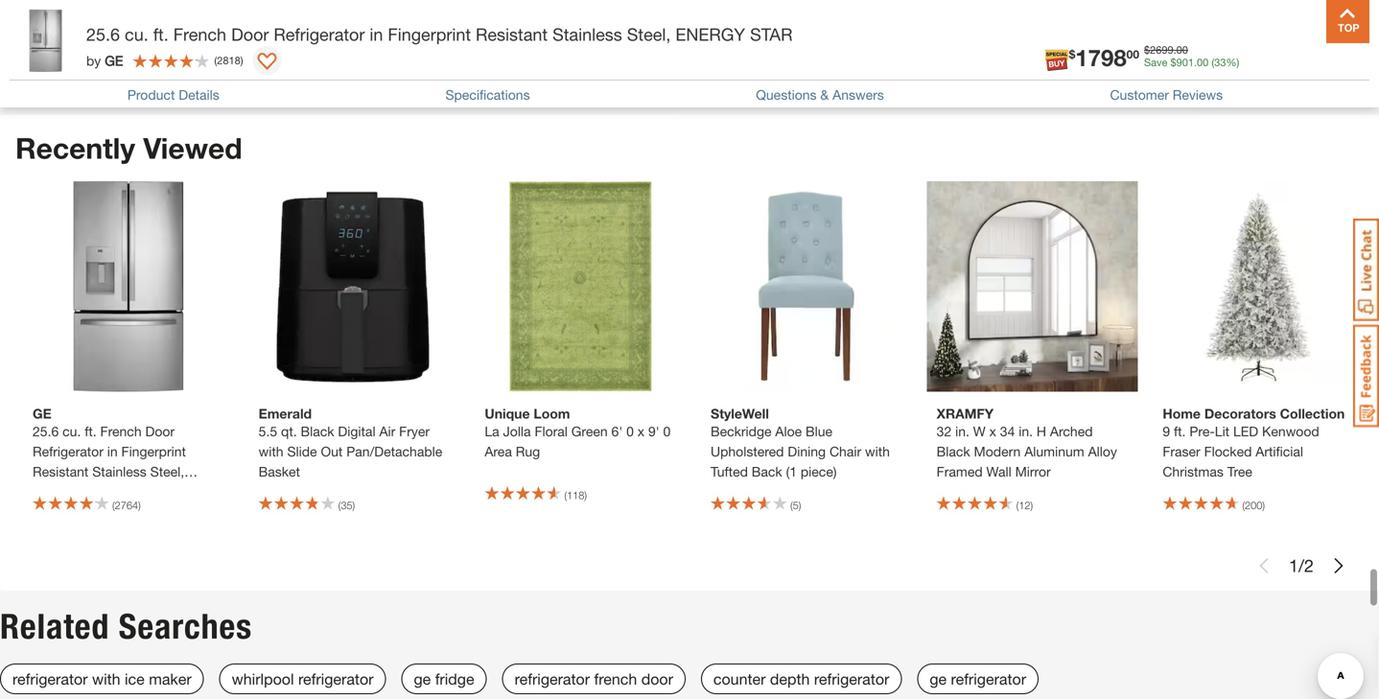 Task type: describe. For each thing, give the bounding box(es) containing it.
energy inside ge 25.6 cu. ft. french door refrigerator in fingerprint resistant stainless steel, energy star
[[33, 484, 87, 500]]

118
[[567, 489, 585, 502]]

stylewell
[[711, 406, 769, 422]]

0 vertical spatial fingerprint
[[388, 24, 471, 45]]

25.6 cu. ft. french door refrigerator in fingerprint resistant stainless steel, energy star
[[86, 24, 793, 45]]

by ge
[[86, 53, 123, 68]]

answers
[[833, 87, 885, 103]]

artificial
[[1256, 444, 1304, 460]]

9
[[1163, 424, 1171, 440]]

french
[[594, 670, 637, 689]]

stainless inside ge 25.6 cu. ft. french door refrigerator in fingerprint resistant stainless steel, energy star
[[92, 464, 147, 480]]

related
[[0, 606, 110, 648]]

1 horizontal spatial steel,
[[627, 24, 671, 45]]

1 horizontal spatial ft.
[[153, 24, 169, 45]]

1 horizontal spatial star
[[750, 24, 793, 45]]

w
[[974, 424, 986, 440]]

ge refrigerator link
[[918, 664, 1039, 695]]

home decorators collection 9 ft. pre-lit led kenwood fraser flocked artificial christmas tree
[[1163, 406, 1346, 480]]

door
[[642, 670, 674, 689]]

1 in. from the left
[[956, 424, 970, 440]]

901
[[1177, 56, 1195, 69]]

1798
[[1076, 44, 1127, 71]]

) for unique loom la jolla floral green 6' 0 x 9' 0 area rug
[[585, 489, 587, 502]]

1 horizontal spatial 25.6
[[86, 24, 120, 45]]

product for 2nd the view product link from the right
[[325, 43, 372, 59]]

wall
[[987, 464, 1012, 480]]

home
[[1163, 406, 1201, 422]]

customer reviews
[[1111, 87, 1224, 103]]

kenwood
[[1263, 424, 1320, 440]]

33
[[1215, 56, 1227, 69]]

pan/detachable
[[347, 444, 443, 460]]

2 horizontal spatial $
[[1171, 56, 1177, 69]]

2 0 from the left
[[664, 424, 671, 440]]

/
[[1299, 556, 1305, 576]]

view for 2nd the view product link
[[1108, 44, 1137, 60]]

2 view product link from the left
[[1108, 44, 1188, 60]]

door inside ge 25.6 cu. ft. french door refrigerator in fingerprint resistant stainless steel, energy star
[[145, 424, 175, 440]]

counter
[[714, 670, 766, 689]]

floral
[[535, 424, 568, 440]]

product details
[[127, 87, 220, 103]]

modern
[[975, 444, 1021, 460]]

2764
[[115, 500, 138, 512]]

) for stylewell beckridge aloe blue upholstered dining chair with tufted back (1 piece)
[[799, 500, 802, 512]]

air
[[379, 424, 396, 440]]

( 2818 )
[[214, 54, 243, 67]]

fraser
[[1163, 444, 1201, 460]]

tree
[[1228, 464, 1253, 480]]

refrigerator french door
[[515, 670, 674, 689]]

resistant inside ge 25.6 cu. ft. french door refrigerator in fingerprint resistant stainless steel, energy star
[[33, 464, 89, 480]]

0 vertical spatial resistant
[[476, 24, 548, 45]]

$ for 1798
[[1070, 48, 1076, 61]]

flocked
[[1205, 444, 1253, 460]]

$ 2699 . 00 save $ 901 . 00 ( 33 %)
[[1145, 44, 1240, 69]]

5.5
[[259, 424, 277, 440]]

chair
[[830, 444, 862, 460]]

details
[[179, 87, 220, 103]]

loom
[[534, 406, 570, 422]]

unique
[[485, 406, 530, 422]]

beckridge
[[711, 424, 772, 440]]

slide
[[287, 444, 317, 460]]

refrigerator inside ge 25.6 cu. ft. french door refrigerator in fingerprint resistant stainless steel, energy star
[[33, 444, 104, 460]]

next slide image
[[1332, 559, 1347, 574]]

dining
[[788, 444, 826, 460]]

32
[[937, 424, 952, 440]]

specifications
[[446, 87, 530, 103]]

25.6 inside ge 25.6 cu. ft. french door refrigerator in fingerprint resistant stainless steel, energy star
[[33, 424, 59, 440]]

depth
[[770, 670, 810, 689]]

whirlpool refrigerator link
[[219, 664, 386, 695]]

ft. inside ge 25.6 cu. ft. french door refrigerator in fingerprint resistant stainless steel, energy star
[[85, 424, 97, 440]]

aluminum
[[1025, 444, 1085, 460]]

top button
[[1327, 0, 1370, 43]]

200
[[1246, 500, 1263, 512]]

with for beckridge aloe blue upholstered dining chair with tufted back (1 piece)
[[866, 444, 890, 460]]

1
[[1290, 556, 1299, 576]]

christmas
[[1163, 464, 1224, 480]]

5.5 qt. black digital air fryer with slide out pan/detachable basket image
[[249, 181, 460, 392]]

( for emerald 5.5 qt. black digital air fryer with slide out pan/detachable basket
[[338, 500, 341, 512]]

counter depth refrigerator link
[[701, 664, 902, 695]]

pre-
[[1190, 424, 1216, 440]]

searches
[[119, 606, 252, 648]]

ice
[[125, 670, 145, 689]]

3 refrigerator from the left
[[515, 670, 590, 689]]

star inside ge 25.6 cu. ft. french door refrigerator in fingerprint resistant stainless steel, energy star
[[91, 484, 124, 500]]

( 5 )
[[791, 500, 802, 512]]

refrigerator french door link
[[502, 664, 686, 695]]

0 horizontal spatial product
[[127, 87, 175, 103]]

rug
[[516, 444, 540, 460]]

by
[[86, 53, 101, 68]]

%)
[[1227, 56, 1240, 69]]

( for unique loom la jolla floral green 6' 0 x 9' 0 area rug
[[565, 489, 567, 502]]

back
[[752, 464, 783, 480]]

green
[[572, 424, 608, 440]]

emerald
[[259, 406, 312, 422]]

ge for ge refrigerator
[[930, 670, 947, 689]]

(1
[[786, 464, 797, 480]]

ge 25.6 cu. ft. french door refrigerator in fingerprint resistant stainless steel, energy star
[[33, 406, 186, 500]]

1 horizontal spatial french
[[173, 24, 227, 45]]

tufted
[[711, 464, 748, 480]]

0 vertical spatial stainless
[[553, 24, 623, 45]]

whirlpool refrigerator
[[232, 670, 374, 689]]

jolla
[[503, 424, 531, 440]]

25.6 cu. ft. french door refrigerator in fingerprint resistant stainless steel, energy star image
[[23, 181, 234, 392]]

1 horizontal spatial in
[[370, 24, 383, 45]]

( 200 )
[[1243, 500, 1266, 512]]

ge for ge fridge
[[414, 670, 431, 689]]

fryer
[[399, 424, 430, 440]]

ge inside ge 25.6 cu. ft. french door refrigerator in fingerprint resistant stainless steel, energy star
[[33, 406, 52, 422]]

ge fridge link
[[402, 664, 487, 695]]

led
[[1234, 424, 1259, 440]]



Task type: locate. For each thing, give the bounding box(es) containing it.
( inside "$ 2699 . 00 save $ 901 . 00 ( 33 %)"
[[1212, 56, 1215, 69]]

0 vertical spatial cu.
[[125, 24, 148, 45]]

( 35 )
[[338, 500, 355, 512]]

9 ft. pre-lit led kenwood fraser flocked artificial christmas tree image
[[1154, 181, 1365, 392]]

fingerprint up specifications
[[388, 24, 471, 45]]

black up the 'out'
[[301, 424, 334, 440]]

0 vertical spatial black
[[301, 424, 334, 440]]

1 vertical spatial ge
[[33, 406, 52, 422]]

product
[[325, 43, 372, 59], [1140, 44, 1188, 60], [127, 87, 175, 103]]

xramfy
[[937, 406, 994, 422]]

0 horizontal spatial ft.
[[85, 424, 97, 440]]

( for ge 25.6 cu. ft. french door refrigerator in fingerprint resistant stainless steel, energy star
[[112, 500, 115, 512]]

0 horizontal spatial x
[[638, 424, 645, 440]]

stylewell beckridge aloe blue upholstered dining chair with tufted back (1 piece)
[[711, 406, 890, 480]]

display image
[[258, 53, 277, 72]]

1 vertical spatial french
[[100, 424, 142, 440]]

aloe
[[776, 424, 802, 440]]

1 horizontal spatial x
[[990, 424, 997, 440]]

reviews
[[1173, 87, 1224, 103]]

out
[[321, 444, 343, 460]]

00 left 33
[[1198, 56, 1209, 69]]

2 horizontal spatial ft.
[[1175, 424, 1186, 440]]

this is the first slide image
[[1257, 559, 1272, 574]]

00 right 2699
[[1177, 44, 1189, 56]]

feedback link image
[[1354, 324, 1380, 428]]

&
[[821, 87, 829, 103]]

) for xramfy 32 in. w x 34 in. h arched black modern aluminum alloy framed wall mirror
[[1031, 500, 1034, 512]]

decorators
[[1205, 406, 1277, 422]]

1 horizontal spatial refrigerator
[[274, 24, 365, 45]]

0 horizontal spatial door
[[145, 424, 175, 440]]

1 horizontal spatial stainless
[[553, 24, 623, 45]]

arched
[[1051, 424, 1093, 440]]

1 view product link from the left
[[293, 43, 372, 59]]

product up customer reviews
[[1140, 44, 1188, 60]]

x
[[638, 424, 645, 440], [990, 424, 997, 440]]

$ right save
[[1171, 56, 1177, 69]]

1 vertical spatial fingerprint
[[121, 444, 186, 460]]

( for xramfy 32 in. w x 34 in. h arched black modern aluminum alloy framed wall mirror
[[1017, 500, 1019, 512]]

with inside emerald 5.5 qt. black digital air fryer with slide out pan/detachable basket
[[259, 444, 284, 460]]

1 vertical spatial in
[[107, 444, 118, 460]]

viewed
[[143, 131, 242, 165]]

2 ge from the left
[[930, 670, 947, 689]]

0
[[627, 424, 634, 440], [664, 424, 671, 440]]

1 horizontal spatial $
[[1145, 44, 1151, 56]]

32 in. w x 34 in. h arched black modern aluminum alloy framed wall mirror image
[[928, 181, 1138, 392]]

x inside xramfy 32 in. w x 34 in. h arched black modern aluminum alloy framed wall mirror
[[990, 424, 997, 440]]

00
[[1177, 44, 1189, 56], [1127, 48, 1140, 61], [1198, 56, 1209, 69]]

1 vertical spatial 25.6
[[33, 424, 59, 440]]

blue
[[806, 424, 833, 440]]

$ left 901
[[1145, 44, 1151, 56]]

0 horizontal spatial ge
[[414, 670, 431, 689]]

resistant
[[476, 24, 548, 45], [33, 464, 89, 480]]

2 horizontal spatial with
[[866, 444, 890, 460]]

recently viewed
[[15, 131, 242, 165]]

1 horizontal spatial .
[[1195, 56, 1198, 69]]

with left ice
[[92, 670, 120, 689]]

1 horizontal spatial door
[[231, 24, 269, 45]]

1 vertical spatial resistant
[[33, 464, 89, 480]]

0 horizontal spatial 25.6
[[33, 424, 59, 440]]

0 horizontal spatial 0
[[627, 424, 634, 440]]

questions
[[756, 87, 817, 103]]

0 vertical spatial door
[[231, 24, 269, 45]]

0 horizontal spatial in.
[[956, 424, 970, 440]]

0 horizontal spatial black
[[301, 424, 334, 440]]

with down 5.5
[[259, 444, 284, 460]]

la jolla floral green 6' 0 x 9' 0 area rug image
[[475, 181, 686, 392]]

view
[[293, 43, 321, 59], [1108, 44, 1137, 60]]

( 118 )
[[565, 489, 587, 502]]

mirror
[[1016, 464, 1051, 480]]

in. left w
[[956, 424, 970, 440]]

french up 2818
[[173, 24, 227, 45]]

view product link
[[293, 43, 372, 59], [1108, 44, 1188, 60]]

ft.
[[153, 24, 169, 45], [85, 424, 97, 440], [1175, 424, 1186, 440]]

view left save
[[1108, 44, 1137, 60]]

black inside xramfy 32 in. w x 34 in. h arched black modern aluminum alloy framed wall mirror
[[937, 444, 971, 460]]

0 horizontal spatial refrigerator
[[33, 444, 104, 460]]

x right w
[[990, 424, 997, 440]]

( 2764 )
[[112, 500, 141, 512]]

0 horizontal spatial french
[[100, 424, 142, 440]]

1 horizontal spatial view
[[1108, 44, 1137, 60]]

fingerprint inside ge 25.6 cu. ft. french door refrigerator in fingerprint resistant stainless steel, energy star
[[121, 444, 186, 460]]

product right display icon
[[325, 43, 372, 59]]

.
[[1174, 44, 1177, 56], [1195, 56, 1198, 69]]

35
[[341, 500, 353, 512]]

ft. inside home decorators collection 9 ft. pre-lit led kenwood fraser flocked artificial christmas tree
[[1175, 424, 1186, 440]]

in. left h
[[1019, 424, 1034, 440]]

recently
[[15, 131, 135, 165]]

2818
[[217, 54, 241, 67]]

0 right 6'
[[627, 424, 634, 440]]

steel,
[[627, 24, 671, 45], [150, 464, 184, 480]]

specifications button
[[446, 87, 530, 103], [446, 87, 530, 103]]

1 x from the left
[[638, 424, 645, 440]]

black up the framed
[[937, 444, 971, 460]]

view product right display icon
[[293, 43, 372, 59]]

product left details
[[127, 87, 175, 103]]

related searches
[[0, 606, 252, 648]]

0 vertical spatial refrigerator
[[274, 24, 365, 45]]

1 horizontal spatial 0
[[664, 424, 671, 440]]

1 vertical spatial refrigerator
[[33, 444, 104, 460]]

1 horizontal spatial 00
[[1177, 44, 1189, 56]]

0 horizontal spatial stainless
[[92, 464, 147, 480]]

unique loom la jolla floral green 6' 0 x 9' 0 area rug
[[485, 406, 671, 460]]

0 horizontal spatial resistant
[[33, 464, 89, 480]]

. left 33
[[1195, 56, 1198, 69]]

0 horizontal spatial view product
[[293, 43, 372, 59]]

2 in. from the left
[[1019, 424, 1034, 440]]

2 view from the left
[[1108, 44, 1137, 60]]

) for ge 25.6 cu. ft. french door refrigerator in fingerprint resistant stainless steel, energy star
[[138, 500, 141, 512]]

2 x from the left
[[990, 424, 997, 440]]

1 horizontal spatial energy
[[676, 24, 746, 45]]

0 horizontal spatial in
[[107, 444, 118, 460]]

1 vertical spatial black
[[937, 444, 971, 460]]

) for home decorators collection 9 ft. pre-lit led kenwood fraser flocked artificial christmas tree
[[1263, 500, 1266, 512]]

black inside emerald 5.5 qt. black digital air fryer with slide out pan/detachable basket
[[301, 424, 334, 440]]

in.
[[956, 424, 970, 440], [1019, 424, 1034, 440]]

piece)
[[801, 464, 837, 480]]

view product link right display icon
[[293, 43, 372, 59]]

1 vertical spatial stainless
[[92, 464, 147, 480]]

product image image
[[14, 10, 77, 72]]

0 horizontal spatial ge
[[33, 406, 52, 422]]

save
[[1145, 56, 1168, 69]]

2
[[1305, 556, 1315, 576]]

1 vertical spatial door
[[145, 424, 175, 440]]

2699
[[1151, 44, 1174, 56]]

1 horizontal spatial in.
[[1019, 424, 1034, 440]]

in
[[370, 24, 383, 45], [107, 444, 118, 460]]

view product link up customer
[[1108, 44, 1188, 60]]

1 horizontal spatial with
[[259, 444, 284, 460]]

digital
[[338, 424, 376, 440]]

0 horizontal spatial view
[[293, 43, 321, 59]]

qt.
[[281, 424, 297, 440]]

2 refrigerator from the left
[[298, 670, 374, 689]]

1 view from the left
[[293, 43, 321, 59]]

0 vertical spatial in
[[370, 24, 383, 45]]

00 inside $ 1798 00
[[1127, 48, 1140, 61]]

( for home decorators collection 9 ft. pre-lit led kenwood fraser flocked artificial christmas tree
[[1243, 500, 1246, 512]]

whirlpool
[[232, 670, 294, 689]]

1 horizontal spatial black
[[937, 444, 971, 460]]

1 horizontal spatial view product link
[[1108, 44, 1188, 60]]

french inside ge 25.6 cu. ft. french door refrigerator in fingerprint resistant stainless steel, energy star
[[100, 424, 142, 440]]

beckridge aloe blue upholstered dining chair with tufted back (1 piece) image
[[701, 181, 912, 392]]

counter depth refrigerator
[[714, 670, 890, 689]]

0 vertical spatial energy
[[676, 24, 746, 45]]

questions & answers button
[[756, 87, 885, 103], [756, 87, 885, 103]]

1 horizontal spatial ge
[[105, 53, 123, 68]]

in inside ge 25.6 cu. ft. french door refrigerator in fingerprint resistant stainless steel, energy star
[[107, 444, 118, 460]]

0 vertical spatial ge
[[105, 53, 123, 68]]

x inside unique loom la jolla floral green 6' 0 x 9' 0 area rug
[[638, 424, 645, 440]]

0 horizontal spatial with
[[92, 670, 120, 689]]

$ 1798 00
[[1070, 44, 1140, 71]]

1 vertical spatial cu.
[[63, 424, 81, 440]]

12
[[1019, 500, 1031, 512]]

maker
[[149, 670, 192, 689]]

1 horizontal spatial cu.
[[125, 24, 148, 45]]

lit
[[1216, 424, 1230, 440]]

fingerprint up 2764
[[121, 444, 186, 460]]

5 refrigerator from the left
[[951, 670, 1027, 689]]

0 horizontal spatial view product link
[[293, 43, 372, 59]]

$ left save
[[1070, 48, 1076, 61]]

0 horizontal spatial cu.
[[63, 424, 81, 440]]

product for 2nd the view product link
[[1140, 44, 1188, 60]]

1 vertical spatial steel,
[[150, 464, 184, 480]]

) for emerald 5.5 qt. black digital air fryer with slide out pan/detachable basket
[[353, 500, 355, 512]]

$ inside $ 1798 00
[[1070, 48, 1076, 61]]

1 refrigerator from the left
[[12, 670, 88, 689]]

star
[[750, 24, 793, 45], [91, 484, 124, 500]]

with inside stylewell beckridge aloe blue upholstered dining chair with tufted back (1 piece)
[[866, 444, 890, 460]]

energy
[[676, 24, 746, 45], [33, 484, 87, 500]]

refrigerator
[[274, 24, 365, 45], [33, 444, 104, 460]]

with for 5.5 qt. black digital air fryer with slide out pan/detachable basket
[[259, 444, 284, 460]]

steel, inside ge 25.6 cu. ft. french door refrigerator in fingerprint resistant stainless steel, energy star
[[150, 464, 184, 480]]

2 view product from the left
[[1108, 44, 1188, 60]]

la
[[485, 424, 500, 440]]

fingerprint
[[388, 24, 471, 45], [121, 444, 186, 460]]

0 vertical spatial steel,
[[627, 24, 671, 45]]

view for 2nd the view product link from the right
[[293, 43, 321, 59]]

2 horizontal spatial 00
[[1198, 56, 1209, 69]]

with right chair
[[866, 444, 890, 460]]

00 left save
[[1127, 48, 1140, 61]]

basket
[[259, 464, 300, 480]]

fridge
[[435, 670, 475, 689]]

0 vertical spatial french
[[173, 24, 227, 45]]

0 horizontal spatial steel,
[[150, 464, 184, 480]]

view product up customer
[[1108, 44, 1188, 60]]

french up 2764
[[100, 424, 142, 440]]

1 vertical spatial star
[[91, 484, 124, 500]]

1 vertical spatial energy
[[33, 484, 87, 500]]

0 horizontal spatial star
[[91, 484, 124, 500]]

4 refrigerator from the left
[[815, 670, 890, 689]]

x left 9' in the left of the page
[[638, 424, 645, 440]]

1 horizontal spatial ge
[[930, 670, 947, 689]]

h
[[1037, 424, 1047, 440]]

product details button
[[127, 87, 220, 103], [127, 87, 220, 103]]

questions & answers
[[756, 87, 885, 103]]

live chat image
[[1354, 219, 1380, 321]]

1 0 from the left
[[627, 424, 634, 440]]

1 horizontal spatial product
[[325, 43, 372, 59]]

. right save
[[1174, 44, 1177, 56]]

with
[[259, 444, 284, 460], [866, 444, 890, 460], [92, 670, 120, 689]]

$
[[1145, 44, 1151, 56], [1070, 48, 1076, 61], [1171, 56, 1177, 69]]

ge refrigerator
[[930, 670, 1027, 689]]

6'
[[612, 424, 623, 440]]

$ for 2699
[[1145, 44, 1151, 56]]

2 horizontal spatial product
[[1140, 44, 1188, 60]]

ge fridge
[[414, 670, 475, 689]]

0 horizontal spatial energy
[[33, 484, 87, 500]]

0 vertical spatial star
[[750, 24, 793, 45]]

cu. inside ge 25.6 cu. ft. french door refrigerator in fingerprint resistant stainless steel, energy star
[[63, 424, 81, 440]]

1 ge from the left
[[414, 670, 431, 689]]

0 horizontal spatial 00
[[1127, 48, 1140, 61]]

1 horizontal spatial resistant
[[476, 24, 548, 45]]

1 view product from the left
[[293, 43, 372, 59]]

0 vertical spatial 25.6
[[86, 24, 120, 45]]

( for stylewell beckridge aloe blue upholstered dining chair with tufted back (1 piece)
[[791, 500, 793, 512]]

area
[[485, 444, 512, 460]]

1 horizontal spatial view product
[[1108, 44, 1188, 60]]

xramfy 32 in. w x 34 in. h arched black modern aluminum alloy framed wall mirror
[[937, 406, 1118, 480]]

view right display icon
[[293, 43, 321, 59]]

1 horizontal spatial fingerprint
[[388, 24, 471, 45]]

1 / 2
[[1290, 556, 1315, 576]]

0 horizontal spatial $
[[1070, 48, 1076, 61]]

0 horizontal spatial .
[[1174, 44, 1177, 56]]

framed
[[937, 464, 983, 480]]

0 right 9' in the left of the page
[[664, 424, 671, 440]]

0 horizontal spatial fingerprint
[[121, 444, 186, 460]]

5
[[793, 500, 799, 512]]



Task type: vqa. For each thing, say whether or not it's contained in the screenshot.
Order
no



